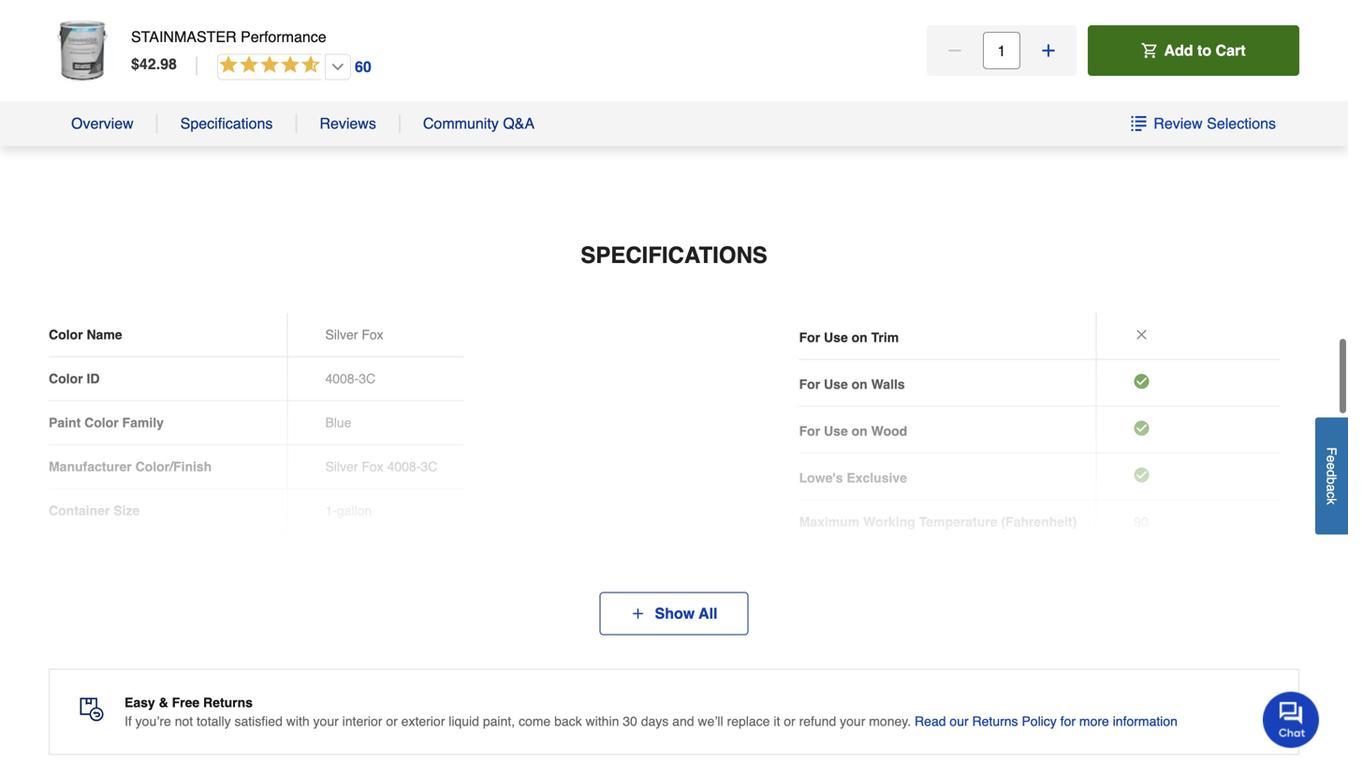Task type: vqa. For each thing, say whether or not it's contained in the screenshot.
2nd UPLOADED IMAGE from the right
no



Task type: describe. For each thing, give the bounding box(es) containing it.
show
[[655, 605, 695, 622]]

4008-3c
[[325, 371, 376, 386]]

1 coverage from the left
[[64, 55, 118, 70]]

fox for silver fox 4008-3c
[[362, 459, 384, 474]]

specifications link
[[180, 114, 273, 133]]

read our returns policy for more information link
[[915, 712, 1178, 731]]

1 vertical spatial returns
[[972, 714, 1018, 729]]

replace
[[727, 714, 770, 729]]

chemical
[[263, 77, 315, 92]]

stainmaster performance
[[131, 28, 326, 45]]

1 vertical spatial 4008-
[[387, 459, 421, 474]]

for use on wood
[[799, 424, 907, 439]]

manufacturer
[[49, 459, 132, 474]]

certified
[[171, 77, 217, 92]]

warning image
[[151, 126, 162, 137]]

98
[[160, 55, 177, 73]]

gold
[[140, 77, 168, 92]]

0 vertical spatial 4008-
[[325, 371, 359, 386]]

working
[[863, 514, 915, 529]]

community q&a link
[[423, 114, 535, 133]]

hides
[[64, 37, 97, 52]]

c
[[1324, 492, 1339, 498]]

name
[[87, 327, 122, 342]]

to inside add to cart button
[[1197, 42, 1212, 59]]

all
[[699, 605, 718, 622]]

65
[[198, 126, 213, 141]]

greenguard
[[64, 77, 137, 92]]

evenly
[[110, 16, 148, 31]]

walls
[[871, 377, 905, 392]]

more inside applies evenly for uniform application hides over previous colors - some deep or bright colors, surface conditions and application technique may impact coverage and require more than one coat to achieve your optimal coverage greenguard gold certified for low chemical emissions
[[191, 55, 221, 70]]

over
[[101, 37, 126, 52]]

list view image
[[1131, 116, 1146, 131]]

your inside applies evenly for uniform application hides over previous colors - some deep or bright colors, surface conditions and application technique may impact coverage and require more than one coat to achieve your optimal coverage greenguard gold certified for low chemical emissions
[[371, 55, 397, 70]]

performance
[[241, 28, 326, 45]]

container
[[49, 503, 110, 518]]

lowe's
[[799, 470, 843, 485]]

1 horizontal spatial application
[[527, 37, 590, 52]]

1 vertical spatial specifications
[[581, 242, 767, 268]]

0 vertical spatial specifications
[[180, 115, 273, 132]]

on for walls
[[852, 377, 868, 392]]

$
[[131, 55, 139, 73]]

come
[[519, 714, 551, 729]]

size
[[113, 503, 140, 518]]

days
[[641, 714, 669, 729]]

blue
[[325, 415, 352, 430]]

applies evenly for uniform application hides over previous colors - some deep or bright colors, surface conditions and application technique may impact coverage and require more than one coat to achieve your optimal coverage greenguard gold certified for low chemical emissions
[[64, 16, 721, 92]]

k
[[1324, 498, 1339, 505]]

1 vertical spatial and
[[121, 55, 143, 70]]

easy & free returns if you're not totally satisfied with your interior or exterior liquid paint, come back within 30 days and we'll replace it or refund your money. read our returns policy for more information
[[125, 695, 1178, 729]]

add to cart
[[1164, 42, 1246, 59]]

applies
[[64, 16, 107, 31]]

chat invite button image
[[1263, 691, 1320, 748]]

conditions
[[439, 37, 498, 52]]

impact
[[682, 37, 721, 52]]

d
[[1324, 470, 1339, 477]]

temperature
[[919, 514, 997, 529]]

easy
[[125, 695, 155, 710]]

paint color family
[[49, 415, 164, 430]]

deep
[[265, 37, 295, 52]]

$ 42 . 98
[[131, 55, 177, 73]]

stainmaster
[[131, 28, 236, 45]]

0 horizontal spatial 3c
[[359, 371, 376, 386]]

color for color name
[[49, 327, 83, 342]]

with
[[286, 714, 310, 729]]

color name
[[49, 327, 122, 342]]

than
[[225, 55, 250, 70]]

colors
[[183, 37, 218, 52]]

f
[[1324, 447, 1339, 455]]

ca residents:
[[49, 126, 132, 141]]

color id
[[49, 371, 100, 386]]

plus image
[[631, 606, 646, 621]]

achieve
[[322, 55, 367, 70]]

0 vertical spatial returns
[[203, 695, 253, 710]]

yes image for walls
[[1134, 374, 1149, 389]]

maximum
[[799, 514, 860, 529]]

plus image
[[1039, 41, 1058, 60]]

2 horizontal spatial or
[[784, 714, 795, 729]]

link icon image
[[287, 124, 300, 138]]

satisfied
[[235, 714, 283, 729]]

silver for silver fox
[[325, 327, 358, 342]]

for for for use on trim
[[799, 330, 820, 345]]

silver fox 4008-3c
[[325, 459, 437, 474]]

community q&a
[[423, 115, 535, 132]]

1 horizontal spatial and
[[501, 37, 523, 52]]

(fahrenheit)
[[1001, 514, 1077, 529]]

2 vertical spatial color
[[84, 415, 119, 430]]

technique
[[593, 37, 650, 52]]

id
[[87, 371, 100, 386]]

add
[[1164, 42, 1193, 59]]

policy
[[1022, 714, 1057, 729]]

review
[[1154, 115, 1203, 132]]

30
[[623, 714, 637, 729]]

or for exterior
[[386, 714, 398, 729]]

liquid
[[449, 714, 479, 729]]

1 e from the top
[[1324, 455, 1339, 462]]

not
[[175, 714, 193, 729]]

bright
[[314, 37, 346, 52]]

if
[[125, 714, 132, 729]]

for for for use on wood
[[799, 424, 820, 439]]

community
[[423, 115, 499, 132]]

within
[[586, 714, 619, 729]]

Stepper number input field with increment and decrement buttons number field
[[983, 32, 1020, 69]]

on for wood
[[852, 424, 868, 439]]

may
[[654, 37, 679, 52]]

prop 65 warning(s)
[[165, 126, 284, 141]]

2 coverage from the left
[[446, 55, 500, 70]]

to inside applies evenly for uniform application hides over previous colors - some deep or bright colors, surface conditions and application technique may impact coverage and require more than one coat to achieve your optimal coverage greenguard gold certified for low chemical emissions
[[308, 55, 319, 70]]

residents:
[[70, 126, 132, 141]]

selections
[[1207, 115, 1276, 132]]

review selections
[[1154, 115, 1276, 132]]

.
[[156, 55, 160, 73]]

0 horizontal spatial application
[[218, 16, 281, 31]]

trim
[[871, 330, 899, 345]]

money.
[[869, 714, 911, 729]]

cart
[[1216, 42, 1246, 59]]



Task type: locate. For each thing, give the bounding box(es) containing it.
add to cart button
[[1088, 25, 1299, 76]]

1 vertical spatial color
[[49, 371, 83, 386]]

0 horizontal spatial coverage
[[64, 55, 118, 70]]

for use on trim
[[799, 330, 899, 345]]

1 horizontal spatial 3c
[[421, 459, 437, 474]]

2 horizontal spatial and
[[672, 714, 694, 729]]

review selections button
[[1130, 114, 1277, 133]]

fox up the 'gallon' in the left of the page
[[362, 459, 384, 474]]

color
[[49, 327, 83, 342], [49, 371, 83, 386], [84, 415, 119, 430]]

your down colors,
[[371, 55, 397, 70]]

3 on from the top
[[852, 424, 868, 439]]

0 horizontal spatial for
[[152, 16, 167, 31]]

1 vertical spatial yes image
[[1134, 421, 1149, 436]]

and right conditions
[[501, 37, 523, 52]]

4.6 stars image
[[216, 53, 372, 81]]

q&a
[[503, 115, 535, 132]]

e up d
[[1324, 455, 1339, 462]]

maximum working temperature (fahrenheit)
[[799, 514, 1077, 529]]

more down colors
[[191, 55, 221, 70]]

0 vertical spatial application
[[218, 16, 281, 31]]

0 horizontal spatial your
[[313, 714, 339, 729]]

container size
[[49, 503, 140, 518]]

minus image
[[946, 41, 964, 60]]

for up lowe's
[[799, 424, 820, 439]]

1 silver from the top
[[325, 327, 358, 342]]

for
[[152, 16, 167, 31], [221, 77, 236, 92], [1060, 714, 1076, 729]]

overview
[[71, 115, 134, 132]]

0 vertical spatial color
[[49, 327, 83, 342]]

2 vertical spatial use
[[824, 424, 848, 439]]

specifications
[[180, 115, 273, 132], [581, 242, 767, 268]]

0 vertical spatial use
[[824, 330, 848, 345]]

2 fox from the top
[[362, 459, 384, 474]]

coverage down conditions
[[446, 55, 500, 70]]

free
[[172, 695, 200, 710]]

information
[[1113, 714, 1178, 729]]

cart image
[[1142, 43, 1157, 58]]

silver down blue
[[325, 459, 358, 474]]

1 fox from the top
[[362, 327, 384, 342]]

0 horizontal spatial or
[[298, 37, 310, 52]]

0 horizontal spatial specifications
[[180, 115, 273, 132]]

1 horizontal spatial to
[[1197, 42, 1212, 59]]

for
[[799, 330, 820, 345], [799, 377, 820, 392], [799, 424, 820, 439]]

and
[[501, 37, 523, 52], [121, 55, 143, 70], [672, 714, 694, 729]]

for left low
[[221, 77, 236, 92]]

our
[[950, 714, 969, 729]]

4008-
[[325, 371, 359, 386], [387, 459, 421, 474]]

paint,
[[483, 714, 515, 729]]

yes image
[[1134, 374, 1149, 389], [1134, 421, 1149, 436], [1134, 468, 1149, 483]]

0 vertical spatial silver
[[325, 327, 358, 342]]

e up b
[[1324, 462, 1339, 470]]

0 vertical spatial more
[[191, 55, 221, 70]]

colors,
[[350, 37, 389, 52]]

0 vertical spatial yes image
[[1134, 374, 1149, 389]]

low
[[240, 77, 260, 92]]

1 horizontal spatial more
[[1079, 714, 1109, 729]]

color left name
[[49, 327, 83, 342]]

1 horizontal spatial your
[[371, 55, 397, 70]]

2 horizontal spatial your
[[840, 714, 865, 729]]

0 vertical spatial for
[[152, 16, 167, 31]]

interior
[[342, 714, 382, 729]]

0 vertical spatial for
[[799, 330, 820, 345]]

on left wood
[[852, 424, 868, 439]]

or inside applies evenly for uniform application hides over previous colors - some deep or bright colors, surface conditions and application technique may impact coverage and require more than one coat to achieve your optimal coverage greenguard gold certified for low chemical emissions
[[298, 37, 310, 52]]

require
[[147, 55, 188, 70]]

or for bright
[[298, 37, 310, 52]]

2 vertical spatial on
[[852, 424, 868, 439]]

1 use from the top
[[824, 330, 848, 345]]

f e e d b a c k
[[1324, 447, 1339, 505]]

for down for use on trim
[[799, 377, 820, 392]]

for use on walls
[[799, 377, 905, 392]]

1 horizontal spatial 4008-
[[387, 459, 421, 474]]

fox for silver fox
[[362, 327, 384, 342]]

1 vertical spatial use
[[824, 377, 848, 392]]

emissions
[[319, 77, 377, 92]]

2 vertical spatial for
[[1060, 714, 1076, 729]]

2 use from the top
[[824, 377, 848, 392]]

1-
[[325, 503, 337, 518]]

-
[[222, 37, 226, 52]]

0 horizontal spatial 4008-
[[325, 371, 359, 386]]

your right refund
[[840, 714, 865, 729]]

fox up the 4008-3c
[[362, 327, 384, 342]]

b
[[1324, 477, 1339, 484]]

it
[[774, 714, 780, 729]]

color for color id
[[49, 371, 83, 386]]

0 vertical spatial and
[[501, 37, 523, 52]]

some
[[230, 37, 262, 52]]

productimage image
[[49, 17, 116, 84]]

show all
[[655, 605, 718, 622]]

more inside easy & free returns if you're not totally satisfied with your interior or exterior liquid paint, come back within 30 days and we'll replace it or refund your money. read our returns policy for more information
[[1079, 714, 1109, 729]]

0 horizontal spatial returns
[[203, 695, 253, 710]]

surface
[[392, 37, 435, 52]]

silver
[[325, 327, 358, 342], [325, 459, 358, 474]]

and left .
[[121, 55, 143, 70]]

use down for use on trim
[[824, 377, 848, 392]]

and left 'we'll' in the right bottom of the page
[[672, 714, 694, 729]]

on left trim on the right top of the page
[[852, 330, 868, 345]]

1 horizontal spatial specifications
[[581, 242, 767, 268]]

for up for use on walls
[[799, 330, 820, 345]]

2 on from the top
[[852, 377, 868, 392]]

exterior
[[401, 714, 445, 729]]

use for walls
[[824, 377, 848, 392]]

coverage down hides
[[64, 55, 118, 70]]

on for trim
[[852, 330, 868, 345]]

exclusive
[[847, 470, 907, 485]]

1 vertical spatial application
[[527, 37, 590, 52]]

reviews link
[[320, 114, 376, 133]]

and inside easy & free returns if you're not totally satisfied with your interior or exterior liquid paint, come back within 30 days and we'll replace it or refund your money. read our returns policy for more information
[[672, 714, 694, 729]]

1 vertical spatial fox
[[362, 459, 384, 474]]

use for wood
[[824, 424, 848, 439]]

1 horizontal spatial coverage
[[446, 55, 500, 70]]

2 for from the top
[[799, 377, 820, 392]]

2 yes image from the top
[[1134, 421, 1149, 436]]

3 yes image from the top
[[1134, 468, 1149, 483]]

0 vertical spatial 3c
[[359, 371, 376, 386]]

we'll
[[698, 714, 723, 729]]

use up lowe's
[[824, 424, 848, 439]]

for right policy
[[1060, 714, 1076, 729]]

on left walls
[[852, 377, 868, 392]]

application up some
[[218, 16, 281, 31]]

1 vertical spatial silver
[[325, 459, 358, 474]]

use for trim
[[824, 330, 848, 345]]

use left trim on the right top of the page
[[824, 330, 848, 345]]

1 vertical spatial for
[[799, 377, 820, 392]]

1 horizontal spatial for
[[221, 77, 236, 92]]

or right interior
[[386, 714, 398, 729]]

2 silver from the top
[[325, 459, 358, 474]]

overview link
[[71, 114, 134, 133]]

0 vertical spatial on
[[852, 330, 868, 345]]

silver for silver fox 4008-3c
[[325, 459, 358, 474]]

no image
[[1134, 327, 1149, 342]]

for for for use on walls
[[799, 377, 820, 392]]

totally
[[197, 714, 231, 729]]

0 horizontal spatial to
[[308, 55, 319, 70]]

1 for from the top
[[799, 330, 820, 345]]

warning(s)
[[216, 126, 284, 141]]

for up "previous" on the top left
[[152, 16, 167, 31]]

1 horizontal spatial or
[[386, 714, 398, 729]]

lowe's exclusive
[[799, 470, 907, 485]]

prop
[[165, 126, 195, 141]]

for inside easy & free returns if you're not totally satisfied with your interior or exterior liquid paint, come back within 30 days and we'll replace it or refund your money. read our returns policy for more information
[[1060, 714, 1076, 729]]

2 e from the top
[[1324, 462, 1339, 470]]

0 horizontal spatial and
[[121, 55, 143, 70]]

previous
[[130, 37, 179, 52]]

1 on from the top
[[852, 330, 868, 345]]

uniform
[[171, 16, 214, 31]]

42
[[139, 55, 156, 73]]

fox
[[362, 327, 384, 342], [362, 459, 384, 474]]

60
[[355, 58, 371, 75]]

application left technique on the top left
[[527, 37, 590, 52]]

color right paint at the left bottom of page
[[84, 415, 119, 430]]

1 vertical spatial 3c
[[421, 459, 437, 474]]

to right coat
[[308, 55, 319, 70]]

e
[[1324, 455, 1339, 462], [1324, 462, 1339, 470]]

3 for from the top
[[799, 424, 820, 439]]

2 vertical spatial yes image
[[1134, 468, 1149, 483]]

3 use from the top
[[824, 424, 848, 439]]

one
[[254, 55, 276, 70]]

1 vertical spatial on
[[852, 377, 868, 392]]

0 vertical spatial fox
[[362, 327, 384, 342]]

2 vertical spatial and
[[672, 714, 694, 729]]

2 horizontal spatial for
[[1060, 714, 1076, 729]]

show all button
[[600, 592, 748, 635]]

manufacturer color/finish
[[49, 459, 212, 474]]

1 horizontal spatial returns
[[972, 714, 1018, 729]]

prop 65 warning(s) link
[[151, 123, 300, 145]]

silver up the 4008-3c
[[325, 327, 358, 342]]

optimal
[[400, 55, 443, 70]]

1 vertical spatial more
[[1079, 714, 1109, 729]]

to right add
[[1197, 42, 1212, 59]]

f e e d b a c k button
[[1315, 417, 1348, 534]]

more left information
[[1079, 714, 1109, 729]]

or right it
[[784, 714, 795, 729]]

1 yes image from the top
[[1134, 374, 1149, 389]]

0 horizontal spatial more
[[191, 55, 221, 70]]

your
[[371, 55, 397, 70], [313, 714, 339, 729], [840, 714, 865, 729]]

2 vertical spatial for
[[799, 424, 820, 439]]

&
[[159, 695, 168, 710]]

color left id
[[49, 371, 83, 386]]

back
[[554, 714, 582, 729]]

a
[[1324, 484, 1339, 492]]

returns up totally
[[203, 695, 253, 710]]

1 vertical spatial for
[[221, 77, 236, 92]]

coverage
[[64, 55, 118, 70], [446, 55, 500, 70]]

or up coat
[[298, 37, 310, 52]]

returns right our
[[972, 714, 1018, 729]]

90
[[1134, 514, 1149, 529]]

3c
[[359, 371, 376, 386], [421, 459, 437, 474]]

reviews
[[320, 115, 376, 132]]

yes image for wood
[[1134, 421, 1149, 436]]

your right with
[[313, 714, 339, 729]]



